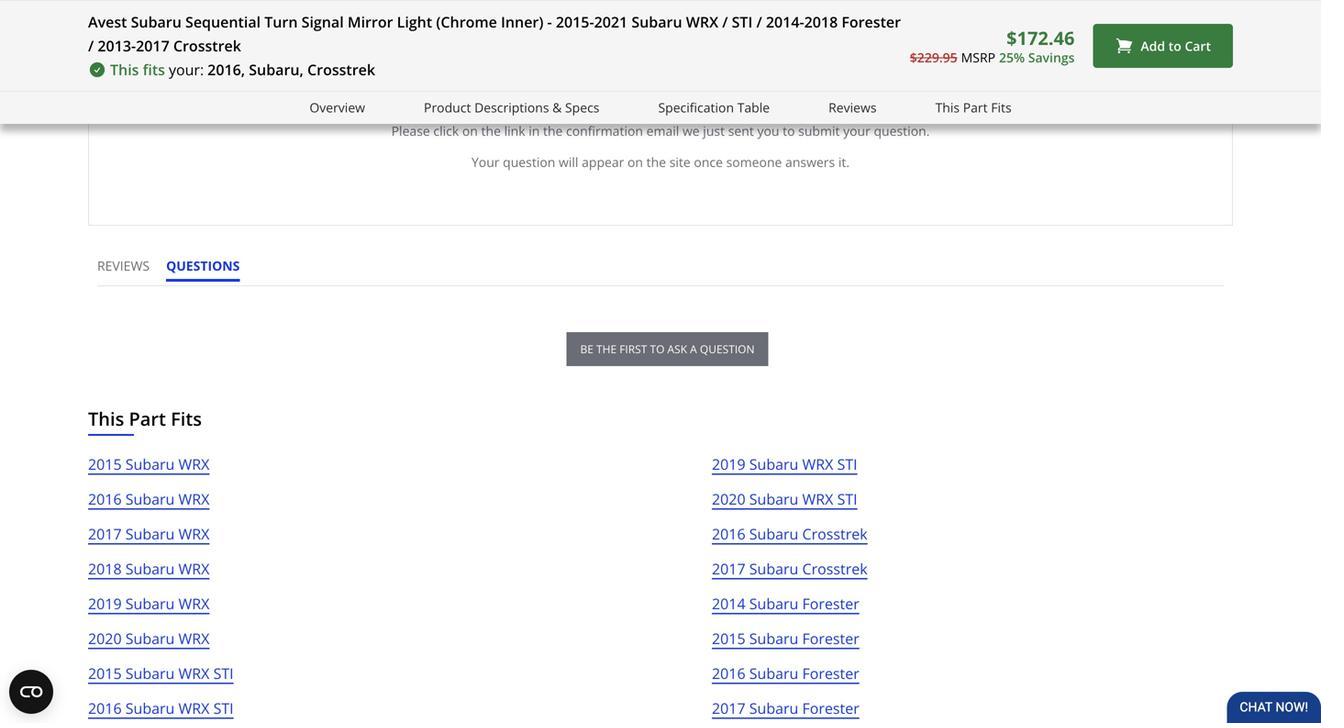 Task type: vqa. For each thing, say whether or not it's contained in the screenshot.
Kit
no



Task type: locate. For each thing, give the bounding box(es) containing it.
2020 subaru wrx sti
[[712, 489, 858, 509]]

this up 2015 subaru wrx at left bottom
[[88, 406, 124, 431]]

0 horizontal spatial a
[[690, 342, 697, 357]]

to left the ask
[[650, 342, 665, 357]]

crosstrek up '2017 subaru crosstrek' on the bottom of the page
[[803, 524, 868, 544]]

0 vertical spatial 2020
[[712, 489, 746, 509]]

on right click
[[462, 122, 478, 140]]

subaru down 2016 subaru wrx link
[[126, 524, 175, 544]]

wrx for 2015 subaru wrx
[[179, 454, 210, 474]]

0 horizontal spatial 2018
[[88, 559, 122, 579]]

1 horizontal spatial question
[[700, 342, 755, 357]]

1 vertical spatial a
[[690, 342, 697, 357]]

crosstrek down 2016 subaru crosstrek link
[[803, 559, 868, 579]]

we
[[683, 122, 700, 140]]

this part fits up 2015 subaru wrx at left bottom
[[88, 406, 202, 431]]

question inside be the first to ask a question button
[[700, 342, 755, 357]]

2016 down 2015 subaru forester link
[[712, 664, 746, 683]]

0 horizontal spatial you
[[545, 83, 587, 109]]

subaru for 2017 subaru forester
[[750, 699, 799, 718]]

table
[[738, 99, 770, 116]]

1 vertical spatial question
[[700, 342, 755, 357]]

wrx for 2019 subaru wrx sti
[[803, 454, 834, 474]]

2015 down 2020 subaru wrx link
[[88, 664, 122, 683]]

thank you for posting a question!
[[472, 83, 849, 109]]

2019 subaru wrx sti
[[712, 454, 858, 474]]

2019 for 2019 subaru wrx
[[88, 594, 122, 614]]

1 horizontal spatial this part fits
[[936, 99, 1012, 116]]

to left submit
[[783, 122, 795, 140]]

wrx down 2015 subaru wrx sti link
[[179, 699, 210, 718]]

0 horizontal spatial part
[[129, 406, 166, 431]]

this
[[110, 60, 139, 79], [936, 99, 960, 116], [88, 406, 124, 431]]

subaru down 2016 subaru forester link
[[750, 699, 799, 718]]

2017 down 2016 subaru wrx link
[[88, 524, 122, 544]]

&
[[553, 99, 562, 116]]

the
[[481, 122, 501, 140], [543, 122, 563, 140], [647, 153, 666, 171], [597, 342, 617, 357]]

2016,
[[208, 60, 245, 79]]

sti up 2020 subaru wrx sti
[[838, 454, 858, 474]]

this part fits
[[936, 99, 1012, 116], [88, 406, 202, 431]]

be
[[581, 342, 594, 357]]

2 horizontal spatial to
[[1169, 37, 1182, 54]]

overview
[[310, 99, 365, 116]]

add to cart button
[[1094, 24, 1234, 68]]

2018 subaru wrx
[[88, 559, 210, 579]]

forester right 2014-
[[842, 12, 901, 32]]

question down in
[[503, 153, 556, 171]]

subaru for 2016 subaru wrx sti
[[126, 699, 175, 718]]

2019 for 2019 subaru wrx sti
[[712, 454, 746, 474]]

2018
[[805, 12, 838, 32], [88, 559, 122, 579]]

1 vertical spatial on
[[628, 153, 643, 171]]

2017 down 2016 subaru forester link
[[712, 699, 746, 718]]

first
[[620, 342, 647, 357]]

part
[[963, 99, 988, 116], [129, 406, 166, 431]]

part down msrp
[[963, 99, 988, 116]]

subaru for 2015 subaru wrx sti
[[126, 664, 175, 683]]

msrp
[[962, 48, 996, 66]]

subaru down 2014 subaru forester "link"
[[750, 629, 799, 649]]

1 vertical spatial 2015
[[712, 629, 746, 649]]

2020 down 2019 subaru wrx sti link
[[712, 489, 746, 509]]

1 horizontal spatial 2019
[[712, 454, 746, 474]]

subaru inside "link"
[[750, 594, 799, 614]]

wrx down 2017 subaru wrx link at bottom
[[179, 559, 210, 579]]

the inside button
[[597, 342, 617, 357]]

subaru for 2016 subaru crosstrek
[[750, 524, 799, 544]]

2020 for 2020 subaru wrx
[[88, 629, 122, 649]]

subaru down 2015 subaru forester link
[[750, 664, 799, 683]]

this part fits down msrp
[[936, 99, 1012, 116]]

product descriptions & specs
[[424, 99, 600, 116]]

part up 2015 subaru wrx at left bottom
[[129, 406, 166, 431]]

wrx down 2019 subaru wrx sti link
[[803, 489, 834, 509]]

1 vertical spatial to
[[783, 122, 795, 140]]

subaru for 2015 subaru wrx
[[126, 454, 175, 474]]

2016 for 2016 subaru forester
[[712, 664, 746, 683]]

to
[[1169, 37, 1182, 54], [783, 122, 795, 140], [650, 342, 665, 357]]

crosstrek inside 2016 subaru crosstrek link
[[803, 524, 868, 544]]

subaru down 2017 subaru crosstrek link
[[750, 594, 799, 614]]

2016 down 2015 subaru wrx sti link
[[88, 699, 122, 718]]

subaru down 2018 subaru wrx link
[[126, 594, 175, 614]]

sti up the 2016 subaru crosstrek at the right of page
[[838, 489, 858, 509]]

1 horizontal spatial you
[[758, 122, 780, 140]]

/
[[723, 12, 728, 32], [757, 12, 763, 32], [88, 36, 94, 56]]

wrx down 2016 subaru wrx link
[[179, 524, 210, 544]]

2015
[[88, 454, 122, 474], [712, 629, 746, 649], [88, 664, 122, 683]]

fits
[[143, 60, 165, 79]]

wrx down 2015 subaru wrx link
[[179, 489, 210, 509]]

subaru up the 2013-
[[131, 12, 182, 32]]

crosstrek down sequential
[[173, 36, 241, 56]]

subaru down 2016 subaru crosstrek link
[[750, 559, 799, 579]]

for
[[592, 83, 631, 109]]

sti up 2016 subaru wrx sti
[[213, 664, 234, 683]]

subaru up 2020 subaru wrx sti
[[750, 454, 799, 474]]

2019 up 2020 subaru wrx sti
[[712, 454, 746, 474]]

mirror
[[348, 12, 393, 32]]

2017 up 2014
[[712, 559, 746, 579]]

forester for 2015 subaru forester
[[803, 629, 860, 649]]

0 horizontal spatial on
[[462, 122, 478, 140]]

subaru for 2019 subaru wrx sti
[[750, 454, 799, 474]]

you right "sent"
[[758, 122, 780, 140]]

1 horizontal spatial 2020
[[712, 489, 746, 509]]

2015 down 2014
[[712, 629, 746, 649]]

2017 subaru crosstrek
[[712, 559, 868, 579]]

subaru for 2014 subaru forester
[[750, 594, 799, 614]]

(chrome
[[436, 12, 497, 32]]

fits down 25% at right
[[992, 99, 1012, 116]]

question right the ask
[[700, 342, 755, 357]]

forester inside "link"
[[803, 594, 860, 614]]

subaru down 2020 subaru wrx sti link
[[750, 524, 799, 544]]

0 vertical spatial part
[[963, 99, 988, 116]]

2015 for 2015 subaru wrx
[[88, 454, 122, 474]]

2020
[[712, 489, 746, 509], [88, 629, 122, 649]]

1 horizontal spatial to
[[783, 122, 795, 140]]

sti left 2014-
[[732, 12, 753, 32]]

2 vertical spatial to
[[650, 342, 665, 357]]

0 vertical spatial 2018
[[805, 12, 838, 32]]

2015 up 2016 subaru wrx
[[88, 454, 122, 474]]

1 horizontal spatial /
[[723, 12, 728, 32]]

in
[[529, 122, 540, 140]]

2020 down 2019 subaru wrx link
[[88, 629, 122, 649]]

your
[[844, 122, 871, 140]]

2016 subaru crosstrek link
[[712, 522, 868, 557]]

subaru for 2019 subaru wrx
[[126, 594, 175, 614]]

answers
[[786, 153, 835, 171]]

forester down 2016 subaru forester link
[[803, 699, 860, 718]]

2016 subaru wrx
[[88, 489, 210, 509]]

2019 down 2018 subaru wrx link
[[88, 594, 122, 614]]

inner)
[[501, 12, 544, 32]]

subaru down 2015 subaru wrx sti link
[[126, 699, 175, 718]]

crosstrek
[[173, 36, 241, 56], [308, 60, 375, 79], [803, 524, 868, 544], [803, 559, 868, 579]]

1 horizontal spatial fits
[[992, 99, 1012, 116]]

1 vertical spatial 2018
[[88, 559, 122, 579]]

subaru up 2016 subaru wrx
[[126, 454, 175, 474]]

you left the for at the top left of the page
[[545, 83, 587, 109]]

0 vertical spatial question
[[503, 153, 556, 171]]

1 vertical spatial you
[[758, 122, 780, 140]]

wrx up 2016 subaru wrx
[[179, 454, 210, 474]]

1 vertical spatial 2019
[[88, 594, 122, 614]]

ask
[[1120, 6, 1142, 24]]

a up "sent"
[[726, 83, 739, 109]]

subaru down 2019 subaru wrx link
[[126, 629, 175, 649]]

tab list
[[97, 257, 256, 286]]

wrx down 2018 subaru wrx link
[[179, 594, 210, 614]]

wrx up 2020 subaru wrx sti
[[803, 454, 834, 474]]

please
[[392, 122, 430, 140]]

0 vertical spatial 2019
[[712, 454, 746, 474]]

1 vertical spatial 2020
[[88, 629, 122, 649]]

descriptions
[[475, 99, 549, 116]]

forester down 2014 subaru forester "link"
[[803, 629, 860, 649]]

wrx up posting
[[686, 12, 719, 32]]

your question will appear on the site once someone answers it.
[[472, 153, 850, 171]]

specification
[[659, 99, 734, 116]]

forester down 2017 subaru crosstrek link
[[803, 594, 860, 614]]

2017 subaru crosstrek link
[[712, 557, 868, 592]]

0 horizontal spatial fits
[[171, 406, 202, 431]]

question.
[[874, 122, 930, 140]]

wrx for 2016 subaru wrx sti
[[179, 699, 210, 718]]

turn
[[265, 12, 298, 32]]

25%
[[1000, 48, 1025, 66]]

2016 down 2015 subaru wrx link
[[88, 489, 122, 509]]

this down the 2013-
[[110, 60, 139, 79]]

0 horizontal spatial 2019
[[88, 594, 122, 614]]

0 vertical spatial this part fits
[[936, 99, 1012, 116]]

reviews link
[[829, 97, 877, 118]]

2015 subaru wrx sti link
[[88, 662, 234, 697]]

crosstrek up overview
[[308, 60, 375, 79]]

fits
[[992, 99, 1012, 116], [171, 406, 202, 431]]

1 vertical spatial this part fits
[[88, 406, 202, 431]]

2019 subaru wrx link
[[88, 592, 210, 627]]

wrx for 2020 subaru wrx
[[179, 629, 210, 649]]

the right in
[[543, 122, 563, 140]]

1 horizontal spatial 2018
[[805, 12, 838, 32]]

subaru down 2019 subaru wrx sti link
[[750, 489, 799, 509]]

wrx for 2018 subaru wrx
[[179, 559, 210, 579]]

0 vertical spatial 2015
[[88, 454, 122, 474]]

sti for 2015 subaru wrx sti
[[213, 664, 234, 683]]

subaru down 2020 subaru wrx link
[[126, 664, 175, 683]]

2015-
[[556, 12, 594, 32]]

on right appear on the left top
[[628, 153, 643, 171]]

wrx up the 2015 subaru wrx sti
[[179, 629, 210, 649]]

add
[[1141, 37, 1166, 54]]

wrx for 2020 subaru wrx sti
[[803, 489, 834, 509]]

wrx for 2016 subaru wrx
[[179, 489, 210, 509]]

2017 up fits
[[136, 36, 170, 56]]

0 horizontal spatial 2020
[[88, 629, 122, 649]]

2016 subaru forester link
[[712, 662, 860, 697]]

2019
[[712, 454, 746, 474], [88, 594, 122, 614]]

2016 for 2016 subaru wrx sti
[[88, 699, 122, 718]]

subaru for 2015 subaru forester
[[750, 629, 799, 649]]

2018 up question!
[[805, 12, 838, 32]]

subaru down 2017 subaru wrx link at bottom
[[126, 559, 175, 579]]

forester inside avest subaru sequential turn signal mirror light (chrome inner) - 2015-2021 subaru wrx / sti / 2014-2018 forester / 2013-2017 crosstrek
[[842, 12, 901, 32]]

1 vertical spatial part
[[129, 406, 166, 431]]

submit
[[799, 122, 840, 140]]

2015 for 2015 subaru forester
[[712, 629, 746, 649]]

2020 subaru wrx
[[88, 629, 210, 649]]

subaru down 2015 subaru wrx link
[[126, 489, 175, 509]]

a
[[726, 83, 739, 109], [690, 342, 697, 357]]

a right the ask
[[690, 342, 697, 357]]

question!
[[744, 83, 849, 109]]

2016 down 2020 subaru wrx sti link
[[712, 524, 746, 544]]

2 horizontal spatial /
[[757, 12, 763, 32]]

sti
[[732, 12, 753, 32], [838, 454, 858, 474], [838, 489, 858, 509], [213, 664, 234, 683], [213, 699, 234, 718]]

cart
[[1185, 37, 1212, 54]]

fits up 2015 subaru wrx at left bottom
[[171, 406, 202, 431]]

specification table link
[[659, 97, 770, 118]]

to right add
[[1169, 37, 1182, 54]]

2017
[[136, 36, 170, 56], [88, 524, 122, 544], [712, 559, 746, 579], [712, 699, 746, 718]]

2018 down 2017 subaru wrx link at bottom
[[88, 559, 122, 579]]

the right be
[[597, 342, 617, 357]]

2 vertical spatial 2015
[[88, 664, 122, 683]]

2018 inside avest subaru sequential turn signal mirror light (chrome inner) - 2015-2021 subaru wrx / sti / 2014-2018 forester / 2013-2017 crosstrek
[[805, 12, 838, 32]]

be the first to ask a question
[[581, 342, 755, 357]]

reviews
[[97, 257, 150, 275]]

sti down 2015 subaru wrx sti link
[[213, 699, 234, 718]]

on
[[462, 122, 478, 140], [628, 153, 643, 171]]

1 horizontal spatial a
[[726, 83, 739, 109]]

2016 subaru forester
[[712, 664, 860, 683]]

wrx up 2016 subaru wrx sti
[[179, 664, 210, 683]]

subaru for 2016 subaru forester
[[750, 664, 799, 683]]

reviews
[[829, 99, 877, 116]]

this down $229.95
[[936, 99, 960, 116]]

sti for 2019 subaru wrx sti
[[838, 454, 858, 474]]

forester down 2015 subaru forester link
[[803, 664, 860, 683]]

2018 inside 2018 subaru wrx link
[[88, 559, 122, 579]]

it.
[[839, 153, 850, 171]]



Task type: describe. For each thing, give the bounding box(es) containing it.
this part fits link
[[936, 97, 1012, 118]]

2016 for 2016 subaru wrx
[[88, 489, 122, 509]]

sti inside avest subaru sequential turn signal mirror light (chrome inner) - 2015-2021 subaru wrx / sti / 2014-2018 forester / 2013-2017 crosstrek
[[732, 12, 753, 32]]

email
[[647, 122, 680, 140]]

be the first to ask a question button
[[567, 332, 769, 366]]

2017 for 2017 subaru forester
[[712, 699, 746, 718]]

someone
[[727, 153, 782, 171]]

your
[[472, 153, 500, 171]]

questions
[[166, 257, 240, 275]]

avest subaru sequential turn signal mirror light (chrome inner) - 2015-2021 subaru wrx / sti / 2014-2018 forester / 2013-2017 crosstrek
[[88, 12, 901, 56]]

wrx inside avest subaru sequential turn signal mirror light (chrome inner) - 2015-2021 subaru wrx / sti / 2014-2018 forester / 2013-2017 crosstrek
[[686, 12, 719, 32]]

2015 subaru forester
[[712, 629, 860, 649]]

posting
[[636, 83, 721, 109]]

signal
[[302, 12, 344, 32]]

subaru for 2018 subaru wrx
[[126, 559, 175, 579]]

1 horizontal spatial on
[[628, 153, 643, 171]]

dialog image
[[1094, 9, 1117, 23]]

2020 subaru wrx link
[[88, 627, 210, 662]]

open widget image
[[9, 670, 53, 714]]

2021
[[594, 12, 628, 32]]

specs
[[565, 99, 600, 116]]

ask
[[668, 342, 688, 357]]

2014-
[[766, 12, 805, 32]]

2015 subaru forester link
[[712, 627, 860, 662]]

2015 for 2015 subaru wrx sti
[[88, 664, 122, 683]]

site
[[670, 153, 691, 171]]

wrx for 2019 subaru wrx
[[179, 594, 210, 614]]

$229.95
[[910, 48, 958, 66]]

0 horizontal spatial this part fits
[[88, 406, 202, 431]]

2016 for 2016 subaru crosstrek
[[712, 524, 746, 544]]

crosstrek inside avest subaru sequential turn signal mirror light (chrome inner) - 2015-2021 subaru wrx / sti / 2014-2018 forester / 2013-2017 crosstrek
[[173, 36, 241, 56]]

2015 subaru wrx link
[[88, 453, 210, 487]]

sti for 2016 subaru wrx sti
[[213, 699, 234, 718]]

crosstrek inside 2017 subaru crosstrek link
[[803, 559, 868, 579]]

2014 subaru forester
[[712, 594, 860, 614]]

2018 subaru wrx link
[[88, 557, 210, 592]]

savings
[[1029, 48, 1075, 66]]

appear
[[582, 153, 625, 171]]

ask a question button
[[1083, 0, 1224, 32]]

2015 subaru wrx
[[88, 454, 210, 474]]

2020 subaru wrx sti link
[[712, 487, 858, 522]]

0 vertical spatial on
[[462, 122, 478, 140]]

1 vertical spatial this
[[936, 99, 960, 116]]

your:
[[169, 60, 204, 79]]

wrx for 2015 subaru wrx sti
[[179, 664, 210, 683]]

light
[[397, 12, 432, 32]]

2017 inside avest subaru sequential turn signal mirror light (chrome inner) - 2015-2021 subaru wrx / sti / 2014-2018 forester / 2013-2017 crosstrek
[[136, 36, 170, 56]]

2014
[[712, 594, 746, 614]]

2017 subaru forester
[[712, 699, 860, 718]]

the left site
[[647, 153, 666, 171]]

confirmation
[[566, 122, 643, 140]]

thank
[[472, 83, 540, 109]]

2017 for 2017 subaru wrx
[[88, 524, 122, 544]]

2020 for 2020 subaru wrx sti
[[712, 489, 746, 509]]

2017 subaru wrx link
[[88, 522, 210, 557]]

subaru for 2017 subaru wrx
[[126, 524, 175, 544]]

link
[[504, 122, 526, 140]]

0 horizontal spatial /
[[88, 36, 94, 56]]

0 horizontal spatial to
[[650, 342, 665, 357]]

1 vertical spatial fits
[[171, 406, 202, 431]]

subaru for 2020 subaru wrx
[[126, 629, 175, 649]]

2019 subaru wrx sti link
[[712, 453, 858, 487]]

ask a question
[[1120, 6, 1213, 24]]

sent
[[729, 122, 754, 140]]

avest
[[88, 12, 127, 32]]

2016 subaru crosstrek
[[712, 524, 868, 544]]

wrx for 2017 subaru wrx
[[179, 524, 210, 544]]

0 vertical spatial to
[[1169, 37, 1182, 54]]

0 horizontal spatial question
[[503, 153, 556, 171]]

2017 for 2017 subaru crosstrek
[[712, 559, 746, 579]]

add to cart
[[1141, 37, 1212, 54]]

2 vertical spatial this
[[88, 406, 124, 431]]

once
[[694, 153, 723, 171]]

2016 subaru wrx sti
[[88, 699, 234, 718]]

sequential
[[185, 12, 261, 32]]

-
[[548, 12, 552, 32]]

2014 subaru forester link
[[712, 592, 860, 627]]

a inside button
[[690, 342, 697, 357]]

please click on the link in the confirmation email we just sent you to submit your question.
[[392, 122, 930, 140]]

specification table
[[659, 99, 770, 116]]

2016 subaru wrx link
[[88, 487, 210, 522]]

product
[[424, 99, 471, 116]]

forester for 2016 subaru forester
[[803, 664, 860, 683]]

$172.46
[[1007, 25, 1075, 50]]

forester for 2014 subaru forester
[[803, 594, 860, 614]]

0 vertical spatial a
[[726, 83, 739, 109]]

will
[[559, 153, 579, 171]]

0 vertical spatial fits
[[992, 99, 1012, 116]]

2013-
[[98, 36, 136, 56]]

subaru for avest subaru sequential turn signal mirror light (chrome inner) - 2015-2021 subaru wrx / sti / 2014-2018 forester / 2013-2017 crosstrek
[[131, 12, 182, 32]]

a
[[1145, 6, 1153, 24]]

product descriptions & specs link
[[424, 97, 600, 118]]

$172.46 $229.95 msrp 25% savings
[[910, 25, 1075, 66]]

1 horizontal spatial part
[[963, 99, 988, 116]]

forester for 2017 subaru forester
[[803, 699, 860, 718]]

subaru for 2017 subaru crosstrek
[[750, 559, 799, 579]]

subaru for 2020 subaru wrx sti
[[750, 489, 799, 509]]

click
[[434, 122, 459, 140]]

overview link
[[310, 97, 365, 118]]

2017 subaru wrx
[[88, 524, 210, 544]]

subaru for 2016 subaru wrx
[[126, 489, 175, 509]]

the left link
[[481, 122, 501, 140]]

2019 subaru wrx
[[88, 594, 210, 614]]

sti for 2020 subaru wrx sti
[[838, 489, 858, 509]]

2016 subaru wrx sti link
[[88, 697, 234, 723]]

just
[[703, 122, 725, 140]]

0 vertical spatial you
[[545, 83, 587, 109]]

tab list containing reviews
[[97, 257, 256, 286]]

0 vertical spatial this
[[110, 60, 139, 79]]

this fits your: 2016, subaru, crosstrek
[[110, 60, 375, 79]]

question
[[1157, 6, 1213, 24]]

subaru right 2021
[[632, 12, 683, 32]]



